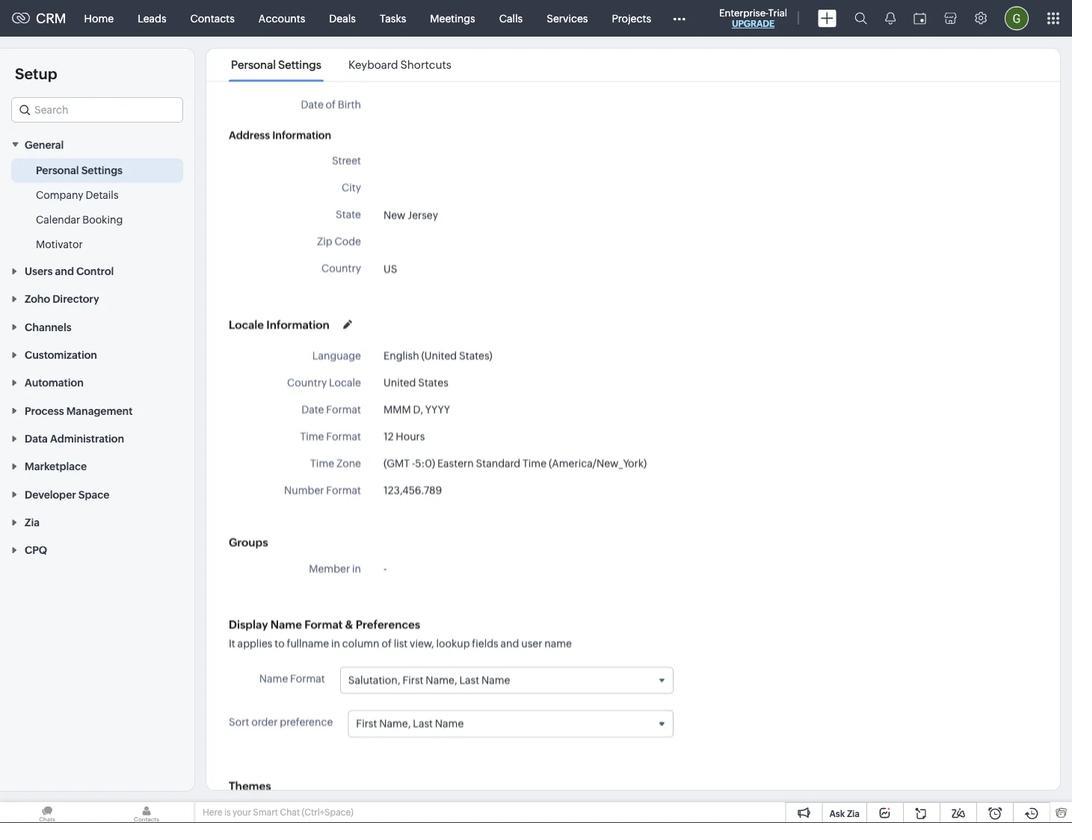 Task type: vqa. For each thing, say whether or not it's contained in the screenshot.


Task type: describe. For each thing, give the bounding box(es) containing it.
personal inside general region
[[36, 164, 79, 176]]

display name format & preferences it applies to fullname in column of list view, lookup fields and user name
[[229, 618, 572, 650]]

developer space
[[25, 489, 110, 501]]

personal settings inside general region
[[36, 164, 123, 176]]

chats image
[[0, 802, 94, 823]]

address
[[229, 130, 270, 142]]

First Name, Last Name field
[[349, 712, 673, 737]]

(gmt
[[384, 458, 410, 470]]

shortcuts
[[400, 58, 452, 71]]

format inside display name format & preferences it applies to fullname in column of list view, lookup fields and user name
[[305, 618, 343, 632]]

developer
[[25, 489, 76, 501]]

leads
[[138, 12, 166, 24]]

standard
[[476, 458, 521, 470]]

0 vertical spatial -
[[412, 458, 415, 470]]

contacts
[[190, 12, 235, 24]]

it
[[229, 638, 235, 650]]

number
[[284, 485, 324, 497]]

projects
[[612, 12, 651, 24]]

states
[[418, 377, 449, 389]]

calendar image
[[914, 12, 927, 24]]

signals image
[[885, 12, 896, 25]]

calendar booking link
[[36, 212, 123, 227]]

themes
[[229, 780, 271, 793]]

groups
[[229, 537, 268, 550]]

data administration
[[25, 433, 124, 445]]

city
[[342, 182, 361, 194]]

member
[[309, 563, 350, 575]]

view,
[[410, 638, 434, 650]]

list containing personal settings
[[218, 49, 465, 81]]

number format
[[284, 485, 361, 497]]

trial
[[768, 7, 787, 18]]

member in
[[309, 563, 361, 575]]

name, inside field
[[379, 718, 411, 730]]

crm
[[36, 11, 66, 26]]

to
[[275, 638, 285, 650]]

here
[[203, 808, 222, 818]]

last inside field
[[413, 718, 433, 730]]

preference
[[280, 717, 333, 729]]

keyboard
[[348, 58, 398, 71]]

column
[[342, 638, 380, 650]]

english
[[384, 350, 419, 362]]

meetings link
[[418, 0, 487, 36]]

cpq
[[25, 544, 47, 556]]

name format
[[259, 673, 325, 685]]

calendar
[[36, 213, 80, 225]]

here is your smart chat (ctrl+space)
[[203, 808, 354, 818]]

setup
[[15, 65, 57, 82]]

english (united states)
[[384, 350, 493, 362]]

upgrade
[[732, 19, 775, 29]]

fax
[[345, 72, 361, 84]]

jersey
[[408, 210, 438, 222]]

and inside dropdown button
[[55, 265, 74, 277]]

management
[[66, 405, 133, 417]]

deals
[[329, 12, 356, 24]]

enterprise-
[[719, 7, 768, 18]]

personal settings inside list
[[231, 58, 321, 71]]

zoho directory
[[25, 293, 99, 305]]

settings inside general region
[[81, 164, 123, 176]]

time format
[[300, 431, 361, 443]]

name, inside field
[[426, 675, 457, 687]]

data
[[25, 433, 48, 445]]

last inside field
[[460, 675, 479, 687]]

details
[[86, 189, 119, 201]]

leads link
[[126, 0, 178, 36]]

sort
[[229, 717, 249, 729]]

marketplace
[[25, 461, 87, 473]]

services link
[[535, 0, 600, 36]]

date for date of birth
[[301, 99, 324, 111]]

profile element
[[996, 0, 1038, 36]]

general region
[[0, 158, 194, 257]]

zip code
[[317, 236, 361, 248]]

Search text field
[[12, 98, 182, 122]]

directory
[[52, 293, 99, 305]]

calendar booking
[[36, 213, 123, 225]]

users
[[25, 265, 53, 277]]

chat
[[280, 808, 300, 818]]

tasks
[[380, 12, 406, 24]]

company details
[[36, 189, 119, 201]]

zia button
[[0, 508, 194, 536]]

time for time format
[[300, 431, 324, 443]]

profile image
[[1005, 6, 1029, 30]]

sort order preference
[[229, 717, 333, 729]]

zoho directory button
[[0, 285, 194, 313]]

mmm
[[384, 404, 411, 416]]

0 horizontal spatial of
[[326, 99, 336, 111]]

user
[[521, 638, 542, 650]]

information for locale information
[[266, 318, 330, 331]]

zip
[[317, 236, 333, 248]]

address information
[[229, 130, 331, 142]]

customization
[[25, 349, 97, 361]]

deals link
[[317, 0, 368, 36]]

0 horizontal spatial locale
[[229, 318, 264, 331]]

home
[[84, 12, 114, 24]]

country for country locale
[[287, 377, 327, 389]]

home link
[[72, 0, 126, 36]]

mmm d, yyyy
[[384, 404, 450, 416]]

&
[[345, 618, 353, 632]]

accounts
[[259, 12, 305, 24]]

personal settings link for keyboard shortcuts link
[[229, 58, 324, 71]]

united
[[384, 377, 416, 389]]

channels
[[25, 321, 72, 333]]

space
[[78, 489, 110, 501]]

list
[[394, 638, 408, 650]]

1 vertical spatial -
[[384, 563, 387, 575]]

name inside first name, last name field
[[435, 718, 464, 730]]

0 vertical spatial personal
[[231, 58, 276, 71]]



Task type: locate. For each thing, give the bounding box(es) containing it.
personal up company
[[36, 164, 79, 176]]

1 vertical spatial and
[[501, 638, 519, 650]]

name up to
[[271, 618, 302, 632]]

your
[[233, 808, 251, 818]]

format for time format
[[326, 431, 361, 443]]

1 horizontal spatial locale
[[329, 377, 361, 389]]

1 horizontal spatial personal
[[231, 58, 276, 71]]

name down salutation, first name, last name
[[435, 718, 464, 730]]

tasks link
[[368, 0, 418, 36]]

name down to
[[259, 673, 288, 685]]

fields
[[472, 638, 499, 650]]

time zone
[[310, 458, 361, 470]]

signals element
[[876, 0, 905, 37]]

country down the zip code at the top of page
[[321, 263, 361, 275]]

1 vertical spatial of
[[382, 638, 392, 650]]

0 horizontal spatial in
[[331, 638, 340, 650]]

0 horizontal spatial last
[[413, 718, 433, 730]]

first down view, on the bottom left of page
[[403, 675, 424, 687]]

time right the standard
[[523, 458, 547, 470]]

1 vertical spatial date
[[301, 404, 324, 416]]

0 horizontal spatial settings
[[81, 164, 123, 176]]

name
[[545, 638, 572, 650]]

in inside display name format & preferences it applies to fullname in column of list view, lookup fields and user name
[[331, 638, 340, 650]]

fullname
[[287, 638, 329, 650]]

keyboard shortcuts link
[[346, 58, 454, 71]]

information for address information
[[272, 130, 331, 142]]

create menu image
[[818, 9, 837, 27]]

Other Modules field
[[663, 6, 695, 30]]

country up date format
[[287, 377, 327, 389]]

name, down lookup
[[426, 675, 457, 687]]

personal settings up the company details
[[36, 164, 123, 176]]

of left birth
[[326, 99, 336, 111]]

language
[[312, 350, 361, 362]]

1 horizontal spatial name,
[[426, 675, 457, 687]]

united states
[[384, 377, 449, 389]]

applies
[[238, 638, 273, 650]]

0 vertical spatial first
[[403, 675, 424, 687]]

0 horizontal spatial and
[[55, 265, 74, 277]]

of left the list on the left of page
[[382, 638, 392, 650]]

1 horizontal spatial and
[[501, 638, 519, 650]]

1 horizontal spatial of
[[382, 638, 392, 650]]

date left birth
[[301, 99, 324, 111]]

contacts link
[[178, 0, 247, 36]]

1 horizontal spatial zia
[[847, 809, 860, 819]]

name inside display name format & preferences it applies to fullname in column of list view, lookup fields and user name
[[271, 618, 302, 632]]

1 horizontal spatial -
[[412, 458, 415, 470]]

0 horizontal spatial personal settings link
[[36, 163, 123, 177]]

format
[[326, 404, 361, 416], [326, 431, 361, 443], [326, 485, 361, 497], [305, 618, 343, 632], [290, 673, 325, 685]]

meetings
[[430, 12, 475, 24]]

0 vertical spatial personal settings
[[231, 58, 321, 71]]

first inside first name, last name field
[[356, 718, 377, 730]]

format for number format
[[326, 485, 361, 497]]

0 horizontal spatial name,
[[379, 718, 411, 730]]

enterprise-trial upgrade
[[719, 7, 787, 29]]

date down country locale
[[301, 404, 324, 416]]

0 vertical spatial date
[[301, 99, 324, 111]]

general
[[25, 139, 64, 151]]

process management button
[[0, 396, 194, 424]]

(gmt -5:0) eastern standard time (america/new_york)
[[384, 458, 647, 470]]

preferences
[[356, 618, 420, 632]]

1 horizontal spatial first
[[403, 675, 424, 687]]

format down fullname
[[290, 673, 325, 685]]

company details link
[[36, 187, 119, 202]]

in right member
[[352, 563, 361, 575]]

0 horizontal spatial personal settings
[[36, 164, 123, 176]]

name down "fields"
[[482, 675, 510, 687]]

1 vertical spatial personal settings link
[[36, 163, 123, 177]]

calls
[[499, 12, 523, 24]]

- right (gmt
[[412, 458, 415, 470]]

zoho
[[25, 293, 50, 305]]

1 horizontal spatial personal settings link
[[229, 58, 324, 71]]

personal down accounts link
[[231, 58, 276, 71]]

code
[[335, 236, 361, 248]]

1 vertical spatial zia
[[847, 809, 860, 819]]

country
[[321, 263, 361, 275], [287, 377, 327, 389]]

users and control button
[[0, 257, 194, 285]]

0 vertical spatial in
[[352, 563, 361, 575]]

first inside salutation, first name, last name field
[[403, 675, 424, 687]]

create menu element
[[809, 0, 846, 36]]

1 vertical spatial last
[[413, 718, 433, 730]]

and right the users
[[55, 265, 74, 277]]

0 vertical spatial locale
[[229, 318, 264, 331]]

settings
[[278, 58, 321, 71], [81, 164, 123, 176]]

Salutation, First Name, Last Name field
[[341, 668, 673, 694]]

ask zia
[[830, 809, 860, 819]]

automation
[[25, 377, 84, 389]]

personal settings link for the 'company details' link
[[36, 163, 123, 177]]

birth
[[338, 99, 361, 111]]

personal settings link up the company details
[[36, 163, 123, 177]]

1 horizontal spatial in
[[352, 563, 361, 575]]

smart
[[253, 808, 278, 818]]

information up language
[[266, 318, 330, 331]]

zone
[[336, 458, 361, 470]]

personal settings down accounts
[[231, 58, 321, 71]]

date
[[301, 99, 324, 111], [301, 404, 324, 416]]

settings up details
[[81, 164, 123, 176]]

first down salutation, on the left bottom of the page
[[356, 718, 377, 730]]

search element
[[846, 0, 876, 37]]

channels button
[[0, 313, 194, 341]]

None field
[[11, 97, 183, 123]]

1 vertical spatial information
[[266, 318, 330, 331]]

zia up cpq
[[25, 517, 40, 528]]

contacts image
[[99, 802, 194, 823]]

1 horizontal spatial last
[[460, 675, 479, 687]]

0 vertical spatial country
[[321, 263, 361, 275]]

0 vertical spatial name,
[[426, 675, 457, 687]]

1 vertical spatial locale
[[329, 377, 361, 389]]

country locale
[[287, 377, 361, 389]]

personal settings link
[[229, 58, 324, 71], [36, 163, 123, 177]]

country for country
[[321, 263, 361, 275]]

us
[[384, 264, 397, 276]]

eastern
[[437, 458, 474, 470]]

yyyy
[[425, 404, 450, 416]]

settings down accounts link
[[278, 58, 321, 71]]

format up time format
[[326, 404, 361, 416]]

zia
[[25, 517, 40, 528], [847, 809, 860, 819]]

0 horizontal spatial first
[[356, 718, 377, 730]]

0 vertical spatial last
[[460, 675, 479, 687]]

developer space button
[[0, 480, 194, 508]]

cpq button
[[0, 536, 194, 564]]

personal settings link down accounts
[[229, 58, 324, 71]]

1 vertical spatial country
[[287, 377, 327, 389]]

projects link
[[600, 0, 663, 36]]

locale
[[229, 318, 264, 331], [329, 377, 361, 389]]

information down date of birth
[[272, 130, 331, 142]]

process management
[[25, 405, 133, 417]]

zia inside dropdown button
[[25, 517, 40, 528]]

0 vertical spatial information
[[272, 130, 331, 142]]

time for time zone
[[310, 458, 334, 470]]

general button
[[0, 130, 194, 158]]

last
[[460, 675, 479, 687], [413, 718, 433, 730]]

1 vertical spatial name,
[[379, 718, 411, 730]]

and inside display name format & preferences it applies to fullname in column of list view, lookup fields and user name
[[501, 638, 519, 650]]

of inside display name format & preferences it applies to fullname in column of list view, lookup fields and user name
[[382, 638, 392, 650]]

1 vertical spatial settings
[[81, 164, 123, 176]]

and left user
[[501, 638, 519, 650]]

in left column
[[331, 638, 340, 650]]

new jersey
[[384, 210, 438, 222]]

name, down salutation, on the left bottom of the page
[[379, 718, 411, 730]]

time left zone
[[310, 458, 334, 470]]

format for date format
[[326, 404, 361, 416]]

control
[[76, 265, 114, 277]]

format up zone
[[326, 431, 361, 443]]

1 vertical spatial first
[[356, 718, 377, 730]]

states)
[[459, 350, 493, 362]]

automation button
[[0, 368, 194, 396]]

0 vertical spatial zia
[[25, 517, 40, 528]]

zia right ask
[[847, 809, 860, 819]]

0 vertical spatial and
[[55, 265, 74, 277]]

(united
[[421, 350, 457, 362]]

- right member in
[[384, 563, 387, 575]]

(america/new_york)
[[549, 458, 647, 470]]

last down "fields"
[[460, 675, 479, 687]]

name inside salutation, first name, last name field
[[482, 675, 510, 687]]

0 horizontal spatial -
[[384, 563, 387, 575]]

street
[[332, 155, 361, 167]]

1 vertical spatial personal
[[36, 164, 79, 176]]

date of birth
[[301, 99, 361, 111]]

5:0)
[[415, 458, 435, 470]]

1 horizontal spatial personal settings
[[231, 58, 321, 71]]

personal settings
[[231, 58, 321, 71], [36, 164, 123, 176]]

keyboard shortcuts
[[348, 58, 452, 71]]

format up fullname
[[305, 618, 343, 632]]

crm link
[[12, 11, 66, 26]]

salutation,
[[348, 675, 401, 687]]

1 vertical spatial in
[[331, 638, 340, 650]]

name
[[271, 618, 302, 632], [259, 673, 288, 685], [482, 675, 510, 687], [435, 718, 464, 730]]

last down salutation, first name, last name
[[413, 718, 433, 730]]

first
[[403, 675, 424, 687], [356, 718, 377, 730]]

motivator link
[[36, 237, 83, 252]]

motivator
[[36, 238, 83, 250]]

format for name format
[[290, 673, 325, 685]]

0 horizontal spatial zia
[[25, 517, 40, 528]]

1 vertical spatial personal settings
[[36, 164, 123, 176]]

date for date format
[[301, 404, 324, 416]]

12
[[384, 431, 394, 443]]

time down date format
[[300, 431, 324, 443]]

users and control
[[25, 265, 114, 277]]

0 horizontal spatial personal
[[36, 164, 79, 176]]

is
[[224, 808, 231, 818]]

1 horizontal spatial settings
[[278, 58, 321, 71]]

search image
[[855, 12, 867, 25]]

format down zone
[[326, 485, 361, 497]]

0 vertical spatial personal settings link
[[229, 58, 324, 71]]

list
[[218, 49, 465, 81]]

customization button
[[0, 341, 194, 368]]

calls link
[[487, 0, 535, 36]]

services
[[547, 12, 588, 24]]

0 vertical spatial of
[[326, 99, 336, 111]]

0 vertical spatial settings
[[278, 58, 321, 71]]



